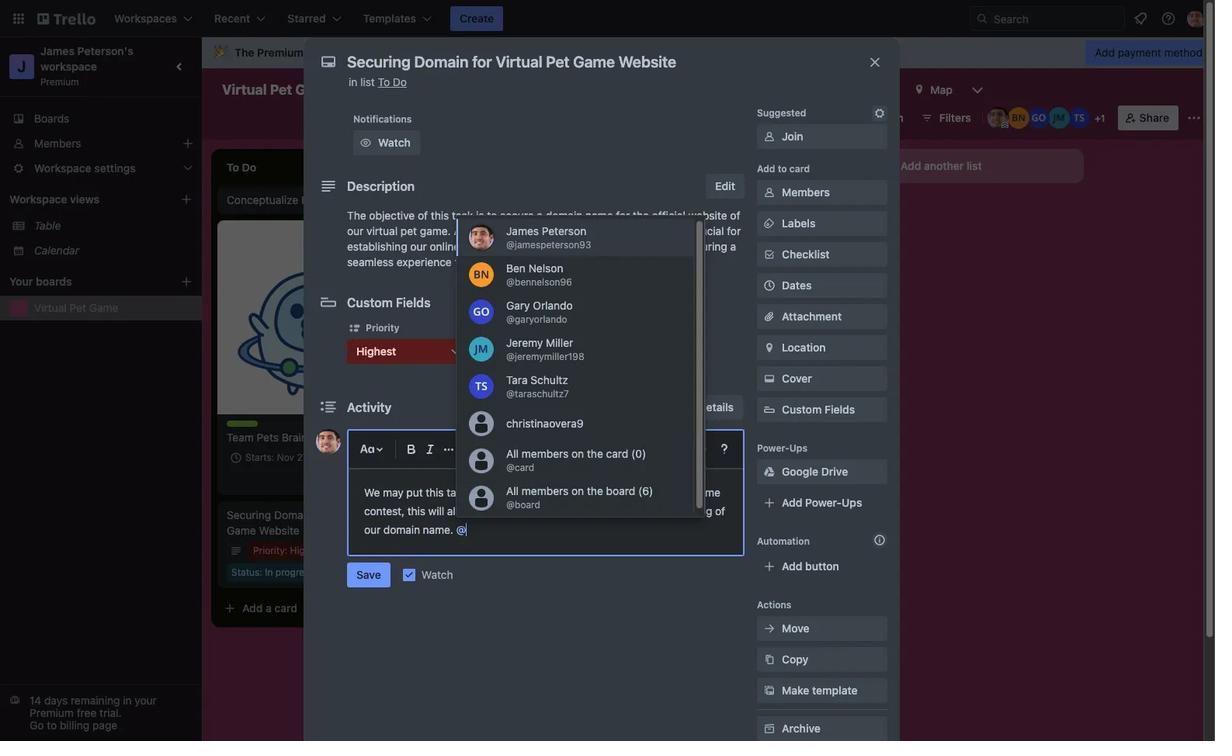 Task type: locate. For each thing, give the bounding box(es) containing it.
members down "christinaovera9" in the left of the page
[[522, 448, 569, 461]]

gary orlando (garyorlando) image
[[1028, 107, 1050, 129]]

securing
[[670, 505, 713, 518]]

sm image left archive
[[762, 722, 778, 737]]

all for all members on the board (6)
[[507, 485, 519, 498]]

sm image left the checklist
[[762, 247, 778, 263]]

1 horizontal spatial of
[[716, 505, 726, 518]]

fields inside button
[[825, 403, 855, 416]]

peterson's up the boards link
[[77, 44, 134, 57]]

automation up 'add button'
[[757, 536, 810, 548]]

1 vertical spatial and
[[663, 240, 681, 253]]

of right website
[[731, 209, 741, 222]]

1 horizontal spatial pet
[[270, 82, 292, 98]]

2 vertical spatial pet
[[368, 509, 384, 522]]

1 create from template… image from the left
[[618, 200, 631, 213]]

1 vertical spatial our
[[411, 240, 427, 253]]

add power-ups
[[782, 496, 863, 510]]

james inside "james peterson @ jamespeterson93"
[[507, 225, 539, 238]]

sm image
[[823, 106, 845, 127], [872, 106, 888, 121], [762, 129, 778, 145], [762, 247, 778, 263], [347, 321, 363, 336], [484, 321, 500, 336], [762, 340, 778, 356], [450, 344, 462, 360], [762, 371, 778, 387], [762, 653, 778, 668]]

members for all members on the board (6)
[[522, 485, 569, 498]]

1 members from the top
[[522, 448, 569, 461]]

power- up google
[[757, 443, 790, 454]]

watch down name.
[[422, 569, 454, 582]]

banner containing 🎉
[[202, 37, 1216, 68]]

save button
[[347, 563, 391, 588]]

add power-ups link
[[757, 491, 888, 516]]

name.
[[423, 524, 454, 537]]

in down priority : highest
[[265, 567, 273, 579]]

your
[[9, 275, 33, 288]]

virtual down boards
[[34, 301, 67, 315]]

sm image inside labels link
[[762, 216, 778, 232]]

add left button
[[782, 560, 803, 573]]

add a card button
[[438, 194, 612, 219], [659, 194, 833, 219], [218, 597, 392, 622]]

your boards
[[9, 275, 72, 288]]

peterson's inside banner
[[408, 46, 464, 59]]

status down priority : highest
[[232, 567, 260, 579]]

1 team from the top
[[227, 421, 251, 433]]

(6)
[[639, 485, 654, 498]]

link image
[[516, 441, 535, 459]]

None text field
[[340, 48, 852, 76], [466, 526, 470, 535], [340, 48, 852, 76], [466, 526, 470, 535]]

workspace visible
[[401, 83, 494, 96]]

sm image inside copy link
[[762, 653, 778, 668]]

go
[[30, 719, 44, 733]]

1 vertical spatial the
[[347, 209, 366, 222]]

14 inside 14 days remaining in your premium free trial. go to billing page
[[30, 695, 41, 708]]

james for workspace
[[40, 44, 75, 57]]

priority up status : in progress
[[253, 545, 285, 557]]

virtual inside securing domain for virtual pet game website
[[332, 509, 365, 522]]

0 horizontal spatial workspace
[[9, 193, 67, 206]]

checklist
[[782, 248, 830, 261]]

@ down gary
[[507, 314, 515, 326]]

sm image left cover
[[762, 371, 778, 387]]

add a card for left add a card button
[[242, 602, 298, 615]]

conceptualize pets link
[[227, 193, 407, 208]]

enhancing
[[516, 240, 568, 253]]

1 vertical spatial status
[[232, 567, 260, 579]]

game inside securing domain for virtual pet game website
[[227, 524, 256, 538]]

highest down securing domain for virtual pet game website
[[290, 545, 324, 557]]

sm image inside the checklist link
[[762, 247, 778, 263]]

1 vertical spatial free
[[77, 707, 97, 720]]

add payment method link
[[1086, 40, 1213, 65]]

2 all from the top
[[507, 485, 519, 498]]

2 team from the top
[[227, 431, 254, 444]]

this inside 'the objective of this task is to secure a domain name for the official website of our virtual pet game. a memorable and brand-appropriate domain is crucial for establishing our online presence, enhancing marketing efforts, and ensuring a seamless experience for users.'
[[431, 209, 449, 222]]

list left to at top left
[[361, 75, 375, 89]]

🎉
[[214, 46, 228, 59]]

attachment
[[782, 310, 842, 323]]

sm image for automation
[[823, 106, 845, 127]]

a
[[454, 225, 461, 238]]

0 horizontal spatial and
[[523, 225, 542, 238]]

0 horizontal spatial pets
[[257, 431, 279, 444]]

0 vertical spatial our
[[347, 225, 364, 238]]

: for priority
[[285, 545, 288, 557]]

securing
[[227, 509, 271, 522]]

sm image
[[358, 135, 374, 151], [762, 185, 778, 200], [762, 216, 778, 232], [762, 465, 778, 480], [762, 622, 778, 637], [762, 684, 778, 699], [762, 722, 778, 737]]

add inside "add payment method" 'link'
[[1096, 46, 1116, 59]]

1 vertical spatial workspace
[[9, 193, 67, 206]]

attach and insert link image
[[694, 442, 709, 458]]

workspace right j
[[40, 60, 97, 73]]

payment
[[1119, 46, 1162, 59]]

0 vertical spatial priority
[[366, 322, 400, 334]]

1 vertical spatial custom
[[782, 403, 822, 416]]

0 vertical spatial and
[[523, 225, 542, 238]]

task up allow
[[447, 486, 468, 500]]

2 create from template… image from the left
[[839, 200, 852, 213]]

2 vertical spatial premium
[[30, 707, 74, 720]]

and
[[523, 225, 542, 238], [663, 240, 681, 253]]

2 horizontal spatial pet
[[368, 509, 384, 522]]

to down join
[[778, 163, 788, 175]]

james peterson's workspace premium
[[40, 44, 136, 88]]

sm image left make
[[762, 684, 778, 699]]

automation left filters button
[[845, 111, 904, 124]]

1 horizontal spatial highest
[[357, 345, 397, 358]]

marketing down the appropriate
[[570, 240, 621, 253]]

premium
[[257, 46, 304, 59], [40, 76, 79, 88], [30, 707, 74, 720]]

0 horizontal spatial create from template… image
[[618, 200, 631, 213]]

make template link
[[757, 679, 888, 704]]

create button
[[451, 6, 504, 31]]

sm image down notifications
[[358, 135, 374, 151]]

our up experience
[[411, 240, 427, 253]]

@ down ben
[[507, 277, 515, 288]]

members down 'boards'
[[34, 137, 81, 150]]

card up memorable
[[495, 200, 518, 213]]

gary
[[507, 299, 530, 313]]

workspace inside "button"
[[401, 83, 458, 96]]

0 / 2
[[387, 452, 401, 464]]

add inside add another list button
[[901, 159, 922, 172]]

add
[[1096, 46, 1116, 59], [901, 159, 922, 172], [757, 163, 776, 175], [463, 200, 484, 213], [684, 200, 704, 213], [782, 496, 803, 510], [782, 560, 803, 573], [242, 602, 263, 615]]

1 horizontal spatial name
[[693, 486, 721, 500]]

sm image for google drive
[[762, 465, 778, 480]]

on inside we may put this task on hold while the marketing team holds their name contest, this will allow us to have a more focused effort in the securing of our domain name.
[[471, 486, 483, 500]]

on inside all members on the board (6) @ board
[[572, 485, 584, 498]]

1 all from the top
[[507, 448, 519, 461]]

days.
[[589, 46, 617, 59]]

james
[[40, 44, 75, 57], [371, 46, 405, 59], [507, 225, 539, 238]]

sm image inside move link
[[762, 622, 778, 637]]

brainstorm
[[282, 431, 337, 444]]

and right efforts,
[[663, 240, 681, 253]]

virtual down confetti icon
[[222, 82, 267, 98]]

is
[[476, 209, 484, 222], [680, 225, 688, 238]]

marketing up focused
[[558, 486, 607, 500]]

a inside we may put this task on hold while the marketing team holds their name contest, this will allow us to have a more focused effort in the securing of our domain name.
[[529, 505, 535, 518]]

1 vertical spatial premium
[[40, 76, 79, 88]]

@ down allow
[[456, 524, 466, 537]]

a up crucial
[[707, 200, 713, 213]]

0 horizontal spatial progress
[[276, 567, 314, 579]]

1
[[1101, 113, 1106, 124], [356, 452, 361, 464]]

sm image up join 'link'
[[872, 106, 888, 121]]

0 horizontal spatial james
[[40, 44, 75, 57]]

google drive
[[782, 465, 849, 479]]

fields down experience
[[396, 296, 431, 310]]

0 vertical spatial power-ups
[[754, 111, 811, 124]]

ups
[[790, 111, 811, 124], [790, 443, 808, 454], [842, 496, 863, 510]]

1 vertical spatial virtual
[[34, 301, 67, 315]]

1 horizontal spatial 1
[[1101, 113, 1106, 124]]

progress
[[506, 345, 551, 358], [276, 567, 314, 579]]

members inside all members on the board (6) @ board
[[522, 485, 569, 498]]

banner
[[202, 37, 1216, 68]]

workspace down create button
[[467, 46, 524, 59]]

show details
[[669, 401, 734, 414]]

virtual pet game inside text field
[[222, 82, 334, 98]]

status up jeremy
[[503, 322, 532, 334]]

1 vertical spatial progress
[[276, 567, 314, 579]]

team up starts:
[[227, 431, 254, 444]]

1 horizontal spatial create from template… image
[[839, 200, 852, 213]]

2 horizontal spatial james
[[507, 225, 539, 238]]

james inside james peterson's workspace premium
[[40, 44, 75, 57]]

0 horizontal spatial custom fields
[[347, 296, 431, 310]]

to up memorable
[[487, 209, 497, 222]]

1 vertical spatial this
[[426, 486, 444, 500]]

14 days remaining in your premium free trial. go to billing page
[[30, 695, 157, 733]]

sm image down actions
[[762, 622, 778, 637]]

all up have
[[507, 485, 519, 498]]

dates button
[[757, 273, 888, 298]]

1 vertical spatial ups
[[790, 443, 808, 454]]

game
[[296, 82, 334, 98], [89, 301, 118, 315], [227, 524, 256, 538]]

1 vertical spatial virtual pet game
[[34, 301, 118, 315]]

@ inside the main content area, start typing to enter text. text field
[[456, 524, 466, 537]]

1 horizontal spatial in
[[493, 345, 503, 358]]

add board image
[[180, 276, 193, 288]]

0 horizontal spatial virtual pet game
[[34, 301, 118, 315]]

0 horizontal spatial watch
[[378, 136, 411, 149]]

0 horizontal spatial name
[[586, 209, 613, 222]]

watch
[[378, 136, 411, 149], [422, 569, 454, 582]]

sm image inside make template link
[[762, 684, 778, 699]]

jeremy miller (jeremymiller198) image
[[1049, 107, 1070, 129]]

lists image
[[472, 441, 490, 459]]

1 vertical spatial custom fields
[[782, 403, 855, 416]]

page
[[92, 719, 117, 733]]

1 horizontal spatial virtual pet game
[[222, 82, 334, 98]]

domain
[[274, 509, 312, 522]]

hold
[[486, 486, 508, 500]]

1 horizontal spatial game
[[227, 524, 256, 538]]

james peterson (jamespeterson93) image
[[1188, 9, 1207, 28], [988, 107, 1010, 129], [316, 430, 341, 454], [392, 471, 410, 489]]

1 horizontal spatial watch
[[422, 569, 454, 582]]

members inside all members on the card (0) @ card
[[522, 448, 569, 461]]

schultz
[[531, 374, 568, 387]]

priority
[[366, 322, 400, 334], [253, 545, 285, 557]]

0 vertical spatial power-
[[754, 111, 790, 124]]

0 vertical spatial name
[[586, 209, 613, 222]]

name up securing
[[693, 486, 721, 500]]

secure
[[500, 209, 534, 222]]

1 vertical spatial in
[[265, 567, 273, 579]]

power-ups up google
[[757, 443, 808, 454]]

0 horizontal spatial custom
[[347, 296, 393, 310]]

2 vertical spatial virtual
[[332, 509, 365, 522]]

on inside all members on the card (0) @ card
[[572, 448, 584, 461]]

objective
[[369, 209, 415, 222]]

a up memorable
[[486, 200, 492, 213]]

popup element
[[457, 216, 705, 517]]

@ search field
[[456, 524, 470, 537]]

online
[[430, 240, 460, 253]]

peterson's
[[77, 44, 134, 57], [408, 46, 464, 59]]

domain up the brand-
[[546, 209, 583, 222]]

is down official
[[680, 225, 688, 238]]

workspace up table in the top left of the page
[[9, 193, 67, 206]]

2 vertical spatial ups
[[842, 496, 863, 510]]

list right another
[[967, 159, 983, 172]]

orlando
[[533, 299, 573, 313]]

have
[[503, 505, 526, 518]]

Main content area, start typing to enter text. text field
[[364, 484, 729, 540]]

ups up google
[[790, 443, 808, 454]]

: for status
[[260, 567, 262, 579]]

2 horizontal spatial domain
[[640, 225, 677, 238]]

for right domain
[[315, 509, 329, 522]]

fields down cover link
[[825, 403, 855, 416]]

2
[[396, 452, 401, 464]]

1 vertical spatial list
[[967, 159, 983, 172]]

0 vertical spatial virtual
[[222, 82, 267, 98]]

@ inside "james peterson @ jamespeterson93"
[[507, 239, 515, 251]]

nov
[[277, 452, 294, 464]]

watch inside "button"
[[378, 136, 411, 149]]

sm image left labels
[[762, 216, 778, 232]]

1 vertical spatial workspace
[[40, 60, 97, 73]]

task inside we may put this task on hold while the marketing team holds their name contest, this will allow us to have a more focused effort in the securing of our domain name.
[[447, 486, 468, 500]]

our left the virtual on the top left of the page
[[347, 225, 364, 238]]

domain down official
[[640, 225, 677, 238]]

this down put
[[408, 505, 426, 518]]

brand-
[[545, 225, 579, 238]]

color: bold lime, title: "team task" element
[[227, 421, 274, 433]]

virtual
[[367, 225, 398, 238]]

2 horizontal spatial virtual
[[332, 509, 365, 522]]

sm image inside watch "button"
[[358, 135, 374, 151]]

pet down your boards with 1 items element
[[70, 301, 86, 315]]

sm image down seamless on the left of page
[[347, 321, 363, 336]]

card down status : in progress
[[275, 602, 298, 615]]

on up focused
[[572, 485, 584, 498]]

add a card down status : in progress
[[242, 602, 298, 615]]

members up more
[[522, 485, 569, 498]]

workspace down 🎉 the premium free trial for james peterson's workspace ends in 14 days.
[[401, 83, 458, 96]]

table link
[[34, 218, 193, 234]]

free
[[307, 46, 328, 59], [77, 707, 97, 720]]

create from template… image up the appropriate
[[618, 200, 631, 213]]

1 vertical spatial members
[[522, 485, 569, 498]]

conceptualize pets
[[227, 193, 323, 207]]

add button button
[[757, 555, 888, 580]]

0 vertical spatial list
[[361, 75, 375, 89]]

0
[[387, 452, 393, 464]]

add left another
[[901, 159, 922, 172]]

sm image for members
[[762, 185, 778, 200]]

domain down contest,
[[384, 524, 420, 537]]

fields
[[396, 296, 431, 310], [825, 403, 855, 416]]

allow
[[447, 505, 473, 518]]

0 vertical spatial marketing
[[570, 240, 621, 253]]

priority down seamless on the left of page
[[366, 322, 400, 334]]

0 horizontal spatial automation
[[757, 536, 810, 548]]

sm image for checklist
[[762, 247, 778, 263]]

(0)
[[632, 448, 647, 461]]

sm image inside join 'link'
[[762, 129, 778, 145]]

custom fields down seamless on the left of page
[[347, 296, 431, 310]]

james peterson's workspace link
[[40, 44, 136, 73]]

make template
[[782, 684, 858, 698]]

0 horizontal spatial 1
[[356, 452, 361, 464]]

task inside 'the objective of this task is to secure a domain name for the official website of our virtual pet game. a memorable and brand-appropriate domain is crucial for establishing our online presence, enhancing marketing efforts, and ensuring a seamless experience for users.'
[[452, 209, 473, 222]]

sm image down "add to card" at the top right of the page
[[762, 185, 778, 200]]

power- inside button
[[754, 111, 790, 124]]

tara schultz (taraschultz7) image
[[1069, 107, 1091, 129]]

of inside we may put this task on hold while the marketing team holds their name contest, this will allow us to have a more focused effort in the securing of our domain name.
[[716, 505, 726, 518]]

efforts,
[[623, 240, 660, 253]]

1 right tara schultz (taraschultz7) icon
[[1101, 113, 1106, 124]]

add a card down edit button
[[684, 200, 739, 213]]

in progress
[[493, 345, 551, 358]]

0 vertical spatial watch
[[378, 136, 411, 149]]

sm image left location
[[762, 340, 778, 356]]

automation
[[845, 111, 904, 124], [757, 536, 810, 548]]

sm image inside archive link
[[762, 722, 778, 737]]

0 vertical spatial domain
[[546, 209, 583, 222]]

0 vertical spatial custom fields
[[347, 296, 431, 310]]

add a card button up "james peterson @ jamespeterson93"
[[438, 194, 612, 219]]

highest up activity on the left
[[357, 345, 397, 358]]

0 vertical spatial 14
[[570, 46, 583, 59]]

sm image inside "automation" "button"
[[823, 106, 845, 127]]

0 horizontal spatial our
[[347, 225, 364, 238]]

custom down cover
[[782, 403, 822, 416]]

name inside 'the objective of this task is to secure a domain name for the official website of our virtual pet game. a memorable and brand-appropriate domain is crucial for establishing our online presence, enhancing marketing efforts, and ensuring a seamless experience for users.'
[[586, 209, 613, 222]]

this for of
[[431, 209, 449, 222]]

1 vertical spatial fields
[[825, 403, 855, 416]]

None field
[[466, 524, 470, 537]]

to inside 14 days remaining in your premium free trial. go to billing page
[[47, 719, 57, 733]]

task up a
[[452, 209, 473, 222]]

custom down seamless on the left of page
[[347, 296, 393, 310]]

0 horizontal spatial priority
[[253, 545, 285, 557]]

virtual pet game down your boards with 1 items element
[[34, 301, 118, 315]]

add down google
[[782, 496, 803, 510]]

1 vertical spatial pets
[[257, 431, 279, 444]]

name inside we may put this task on hold while the marketing team holds their name contest, this will allow us to have a more focused effort in the securing of our domain name.
[[693, 486, 721, 500]]

0 vertical spatial free
[[307, 46, 328, 59]]

game down securing
[[227, 524, 256, 538]]

of right securing
[[716, 505, 726, 518]]

@ down while
[[507, 500, 515, 511]]

0 horizontal spatial peterson's
[[77, 44, 134, 57]]

our inside we may put this task on hold while the marketing team holds their name contest, this will allow us to have a more focused effort in the securing of our domain name.
[[364, 524, 381, 537]]

sm image inside location link
[[762, 340, 778, 356]]

1 vertical spatial name
[[693, 486, 721, 500]]

@ inside jeremy miller @ jeremymiller198
[[507, 351, 515, 363]]

0 vertical spatial members
[[34, 137, 81, 150]]

0 notifications image
[[1132, 9, 1151, 28]]

premium inside 14 days remaining in your premium free trial. go to billing page
[[30, 707, 74, 720]]

custom
[[347, 296, 393, 310], [782, 403, 822, 416]]

power- up join
[[754, 111, 790, 124]]

sm image inside cover link
[[762, 371, 778, 387]]

boards link
[[0, 106, 202, 131]]

1 vertical spatial marketing
[[558, 486, 607, 500]]

on for card
[[572, 448, 584, 461]]

to
[[778, 163, 788, 175], [487, 209, 497, 222], [490, 505, 500, 518], [47, 719, 57, 733]]

power-ups button
[[723, 106, 820, 131]]

james up to at top left
[[371, 46, 405, 59]]

1 horizontal spatial fields
[[825, 403, 855, 416]]

create from template… image
[[618, 200, 631, 213], [839, 200, 852, 213]]

all
[[507, 448, 519, 461], [507, 485, 519, 498]]

1 horizontal spatial virtual
[[222, 82, 267, 98]]

virtual
[[222, 82, 267, 98], [34, 301, 67, 315], [332, 509, 365, 522]]

all inside all members on the board (6) @ board
[[507, 485, 519, 498]]

all inside all members on the card (0) @ card
[[507, 448, 519, 461]]

0 vertical spatial pets
[[301, 193, 323, 207]]

1 horizontal spatial custom
[[782, 403, 822, 416]]

ends
[[527, 46, 552, 59]]

sm image up in progress
[[484, 321, 500, 336]]

workspace views
[[9, 193, 99, 206]]

workspace inside james peterson's workspace premium
[[40, 60, 97, 73]]

@ down memorable
[[507, 239, 515, 251]]

add inside add power-ups link
[[782, 496, 803, 510]]

miller
[[546, 337, 574, 350]]

to inside we may put this task on hold while the marketing team holds their name contest, this will allow us to have a more focused effort in the securing of our domain name.
[[490, 505, 500, 518]]

1 vertical spatial members
[[782, 186, 830, 199]]

0 horizontal spatial fields
[[396, 296, 431, 310]]

@ down tara
[[507, 388, 515, 400]]

your boards with 1 items element
[[9, 273, 157, 291]]

2 members from the top
[[522, 485, 569, 498]]

join
[[782, 130, 804, 143]]

on
[[572, 448, 584, 461], [572, 485, 584, 498], [471, 486, 483, 500]]

0 vertical spatial progress
[[506, 345, 551, 358]]

priority for priority
[[366, 322, 400, 334]]

members link up labels link
[[757, 180, 888, 205]]

this for put
[[426, 486, 444, 500]]

your
[[135, 695, 157, 708]]

sm image left google
[[762, 465, 778, 480]]

on for board
[[572, 485, 584, 498]]

0 vertical spatial automation
[[845, 111, 904, 124]]

james for @
[[507, 225, 539, 238]]

archive link
[[757, 717, 888, 742]]

0 vertical spatial the
[[235, 46, 254, 59]]

1 vertical spatial pet
[[70, 301, 86, 315]]

2 vertical spatial domain
[[384, 524, 420, 537]]



Task type: describe. For each thing, give the bounding box(es) containing it.
more formatting image
[[440, 441, 458, 459]]

add a card for add a card button to the middle
[[463, 200, 518, 213]]

create a view image
[[180, 193, 193, 206]]

text styles image
[[358, 441, 377, 459]]

@ inside tara schultz @ taraschultz7
[[507, 388, 515, 400]]

edit button
[[706, 174, 745, 199]]

italic ⌘i image
[[421, 441, 440, 459]]

to inside 'the objective of this task is to secure a domain name for the official website of our virtual pet game. a memorable and brand-appropriate domain is crucial for establishing our online presence, enhancing marketing efforts, and ensuring a seamless experience for users.'
[[487, 209, 497, 222]]

automation button
[[823, 106, 913, 131]]

0 vertical spatial workspace
[[467, 46, 524, 59]]

sm image for cover
[[762, 371, 778, 387]]

peterson
[[542, 225, 587, 238]]

card down join
[[790, 163, 810, 175]]

confetti image
[[214, 46, 228, 59]]

sm image for labels
[[762, 216, 778, 232]]

their
[[668, 486, 691, 500]]

google
[[782, 465, 819, 479]]

all members on the card (0) @ card
[[507, 448, 647, 474]]

sm image for copy
[[762, 653, 778, 668]]

description
[[347, 179, 415, 193]]

create from template… image for the right add a card button
[[839, 200, 852, 213]]

details
[[700, 401, 734, 414]]

nelson
[[529, 262, 564, 275]]

to do link
[[378, 75, 407, 89]]

share button
[[1119, 106, 1179, 131]]

game.
[[420, 225, 451, 238]]

the inside 'the objective of this task is to secure a domain name for the official website of our virtual pet game. a memorable and brand-appropriate domain is crucial for establishing our online presence, enhancing marketing efforts, and ensuring a seamless experience for users.'
[[633, 209, 649, 222]]

virtual pet game link
[[34, 301, 193, 316]]

open information menu image
[[1161, 11, 1177, 26]]

for right crucial
[[727, 225, 741, 238]]

ben nelson (bennelson96) image
[[1008, 107, 1030, 129]]

card down edit button
[[716, 200, 739, 213]]

taraschultz7
[[515, 388, 569, 400]]

boards
[[34, 112, 69, 125]]

contest,
[[364, 505, 405, 518]]

1 vertical spatial domain
[[640, 225, 677, 238]]

open help dialog image
[[716, 441, 734, 459]]

another
[[925, 159, 964, 172]]

show menu image
[[1187, 110, 1203, 126]]

securing domain for virtual pet game website link
[[227, 508, 407, 539]]

james peterson (jamespeterson93) image right open information menu icon
[[1188, 9, 1207, 28]]

the up more
[[539, 486, 555, 500]]

ups inside power-ups button
[[790, 111, 811, 124]]

marketing inside we may put this task on hold while the marketing team holds their name contest, this will allow us to have a more focused effort in the securing of our domain name.
[[558, 486, 607, 500]]

create
[[460, 12, 494, 25]]

status for status : in progress
[[232, 567, 260, 579]]

+
[[1095, 113, 1101, 124]]

2 vertical spatial this
[[408, 505, 426, 518]]

a down status : in progress
[[266, 602, 272, 615]]

editor toolbar toolbar
[[355, 437, 737, 462]]

gary orlando @ garyorlando
[[507, 299, 573, 326]]

tara schultz @ taraschultz7
[[507, 374, 569, 400]]

0 horizontal spatial members link
[[0, 131, 202, 156]]

priority for priority : highest
[[253, 545, 285, 557]]

save
[[357, 569, 381, 582]]

1 horizontal spatial domain
[[546, 209, 583, 222]]

1 horizontal spatial progress
[[506, 345, 551, 358]]

search image
[[977, 12, 989, 25]]

garyorlando
[[515, 314, 568, 326]]

power-ups inside power-ups button
[[754, 111, 811, 124]]

0 vertical spatial board
[[606, 485, 636, 498]]

pet inside text field
[[270, 82, 292, 98]]

0 horizontal spatial add a card button
[[218, 597, 392, 622]]

a right secure
[[537, 209, 543, 222]]

free inside 14 days remaining in your premium free trial. go to billing page
[[77, 707, 97, 720]]

card left (0)
[[606, 448, 629, 461]]

for down online
[[455, 256, 469, 269]]

button
[[806, 560, 840, 573]]

2 horizontal spatial of
[[731, 209, 741, 222]]

labels
[[782, 217, 816, 230]]

will
[[429, 505, 445, 518]]

custom fields inside button
[[782, 403, 855, 416]]

premium inside james peterson's workspace premium
[[40, 76, 79, 88]]

christinaovera9
[[507, 417, 584, 430]]

workspace for workspace views
[[9, 193, 67, 206]]

1 vertical spatial watch
[[422, 569, 454, 582]]

1 horizontal spatial 14
[[570, 46, 583, 59]]

domain inside we may put this task on hold while the marketing team holds their name contest, this will allow us to have a more focused effort in the securing of our domain name.
[[384, 524, 420, 537]]

edit
[[716, 179, 736, 193]]

create from template… image for add a card button to the middle
[[618, 200, 631, 213]]

the down holds
[[651, 505, 667, 518]]

more
[[538, 505, 563, 518]]

calendar link
[[34, 243, 193, 259]]

Search field
[[989, 7, 1125, 30]]

add up memorable
[[463, 200, 484, 213]]

join link
[[757, 124, 888, 149]]

establishing
[[347, 240, 408, 253]]

status for status
[[503, 322, 532, 334]]

virtual inside text field
[[222, 82, 267, 98]]

all for all members on the card (0)
[[507, 448, 519, 461]]

cover link
[[757, 367, 888, 392]]

members for all members on the card (0)
[[522, 448, 569, 461]]

views
[[70, 193, 99, 206]]

sm image for make template
[[762, 684, 778, 699]]

sm image for move
[[762, 622, 778, 637]]

1 vertical spatial board
[[515, 500, 541, 511]]

0 horizontal spatial members
[[34, 137, 81, 150]]

add to card
[[757, 163, 810, 175]]

to
[[378, 75, 390, 89]]

sm image for watch
[[358, 135, 374, 151]]

in inside we may put this task on hold while the marketing team holds their name contest, this will allow us to have a more focused effort in the securing of our domain name.
[[639, 505, 648, 518]]

1 horizontal spatial james
[[371, 46, 405, 59]]

sm image left in progress
[[450, 344, 462, 360]]

0 vertical spatial highest
[[357, 345, 397, 358]]

primary element
[[0, 0, 1216, 37]]

automation inside "automation" "button"
[[845, 111, 904, 124]]

1 vertical spatial highest
[[290, 545, 324, 557]]

for right trial
[[354, 46, 368, 59]]

add payment method
[[1096, 46, 1203, 59]]

dates
[[782, 279, 812, 292]]

go to billing page link
[[30, 719, 117, 733]]

the inside 'the objective of this task is to secure a domain name for the official website of our virtual pet game. a memorable and brand-appropriate domain is crucial for establishing our online presence, enhancing marketing efforts, and ensuring a seamless experience for users.'
[[347, 209, 366, 222]]

Board name text field
[[214, 78, 342, 103]]

customize views image
[[970, 82, 986, 98]]

0 horizontal spatial virtual
[[34, 301, 67, 315]]

0 vertical spatial premium
[[257, 46, 304, 59]]

filters button
[[917, 106, 976, 131]]

add a card for the right add a card button
[[684, 200, 739, 213]]

sm image for archive
[[762, 722, 778, 737]]

the inside all members on the board (6) @ board
[[587, 485, 604, 498]]

image image
[[535, 441, 553, 459]]

1 horizontal spatial free
[[307, 46, 328, 59]]

in right "ends"
[[555, 46, 564, 59]]

notifications
[[353, 113, 412, 125]]

custom inside button
[[782, 403, 822, 416]]

peterson's inside james peterson's workspace premium
[[77, 44, 134, 57]]

task for is
[[452, 209, 473, 222]]

in inside 14 days remaining in your premium free trial. go to billing page
[[123, 695, 132, 708]]

james peterson (jamespeterson93) image left the 'gary orlando (garyorlando)' image
[[988, 107, 1010, 129]]

pet inside securing domain for virtual pet game website
[[368, 509, 384, 522]]

filters
[[940, 111, 972, 124]]

1 horizontal spatial is
[[680, 225, 688, 238]]

calendar
[[34, 244, 79, 257]]

method
[[1165, 46, 1203, 59]]

visible
[[461, 83, 494, 96]]

billing
[[60, 719, 90, 733]]

starts:
[[246, 452, 275, 464]]

jeremy miller @ jeremymiller198
[[507, 337, 585, 363]]

1 vertical spatial power-
[[757, 443, 790, 454]]

holds
[[638, 486, 665, 500]]

1 vertical spatial members link
[[757, 180, 888, 205]]

1 vertical spatial automation
[[757, 536, 810, 548]]

james peterson @ jamespeterson93
[[507, 225, 592, 251]]

card down link image
[[515, 462, 535, 474]]

ups inside add power-ups link
[[842, 496, 863, 510]]

2 vertical spatial power-
[[806, 496, 842, 510]]

trial
[[330, 46, 351, 59]]

watch button
[[353, 131, 420, 155]]

cover
[[782, 372, 813, 385]]

@ inside all members on the board (6) @ board
[[507, 500, 515, 511]]

@ inside ben nelson @ bennelson96
[[507, 277, 515, 288]]

0 horizontal spatial pet
[[70, 301, 86, 315]]

task for on
[[447, 486, 468, 500]]

website
[[259, 524, 300, 538]]

add right edit button
[[757, 163, 776, 175]]

sm image for location
[[762, 340, 778, 356]]

1 vertical spatial power-ups
[[757, 443, 808, 454]]

@ inside all members on the card (0) @ card
[[507, 462, 515, 474]]

1 horizontal spatial and
[[663, 240, 681, 253]]

list inside button
[[967, 159, 983, 172]]

add inside add button button
[[782, 560, 803, 573]]

sm image for join
[[762, 129, 778, 145]]

0 vertical spatial fields
[[396, 296, 431, 310]]

template
[[813, 684, 858, 698]]

james peterson (jamespeterson93) image down 2 in the left of the page
[[392, 471, 410, 489]]

make
[[782, 684, 810, 698]]

copy link
[[757, 648, 888, 673]]

0 horizontal spatial game
[[89, 301, 118, 315]]

map
[[931, 83, 953, 96]]

0 horizontal spatial the
[[235, 46, 254, 59]]

activity
[[347, 401, 392, 415]]

0 horizontal spatial list
[[361, 75, 375, 89]]

0 horizontal spatial of
[[418, 209, 428, 222]]

move link
[[757, 617, 888, 642]]

sm image for suggested
[[872, 106, 888, 121]]

1 horizontal spatial add a card button
[[438, 194, 612, 219]]

@ inside gary orlando @ garyorlando
[[507, 314, 515, 326]]

share
[[1140, 111, 1170, 124]]

add up crucial
[[684, 200, 704, 213]]

do
[[393, 75, 407, 89]]

show
[[669, 401, 697, 414]]

bennelson96
[[515, 277, 572, 288]]

bold ⌘b image
[[402, 441, 421, 459]]

add down status : in progress
[[242, 602, 263, 615]]

james peterson (jamespeterson93) image right 27
[[316, 430, 341, 454]]

for inside securing domain for virtual pet game website
[[315, 509, 329, 522]]

in left to at top left
[[349, 75, 358, 89]]

official
[[652, 209, 686, 222]]

custom fields button
[[757, 402, 888, 418]]

2 horizontal spatial our
[[411, 240, 427, 253]]

j link
[[9, 54, 34, 79]]

star or unstar board image
[[351, 84, 364, 96]]

0 vertical spatial 1
[[1101, 113, 1106, 124]]

0 horizontal spatial is
[[476, 209, 484, 222]]

marketing inside 'the objective of this task is to secure a domain name for the official website of our virtual pet game. a memorable and brand-appropriate domain is crucial for establishing our online presence, enhancing marketing efforts, and ensuring a seamless experience for users.'
[[570, 240, 621, 253]]

pets inside team task team pets brainstorm
[[257, 431, 279, 444]]

remaining
[[71, 695, 120, 708]]

securing domain for virtual pet game website
[[227, 509, 384, 538]]

attachment button
[[757, 305, 888, 329]]

none field inside the main content area, start typing to enter text. text field
[[466, 524, 470, 537]]

the inside all members on the card (0) @ card
[[587, 448, 604, 461]]

us
[[476, 505, 487, 518]]

workspace for workspace visible
[[401, 83, 458, 96]]

2 horizontal spatial add a card button
[[659, 194, 833, 219]]

location link
[[757, 336, 888, 360]]

game inside text field
[[296, 82, 334, 98]]

for up the appropriate
[[616, 209, 630, 222]]

a right ensuring
[[731, 240, 737, 253]]



Task type: vqa. For each thing, say whether or not it's contained in the screenshot.
J Link at the left top
yes



